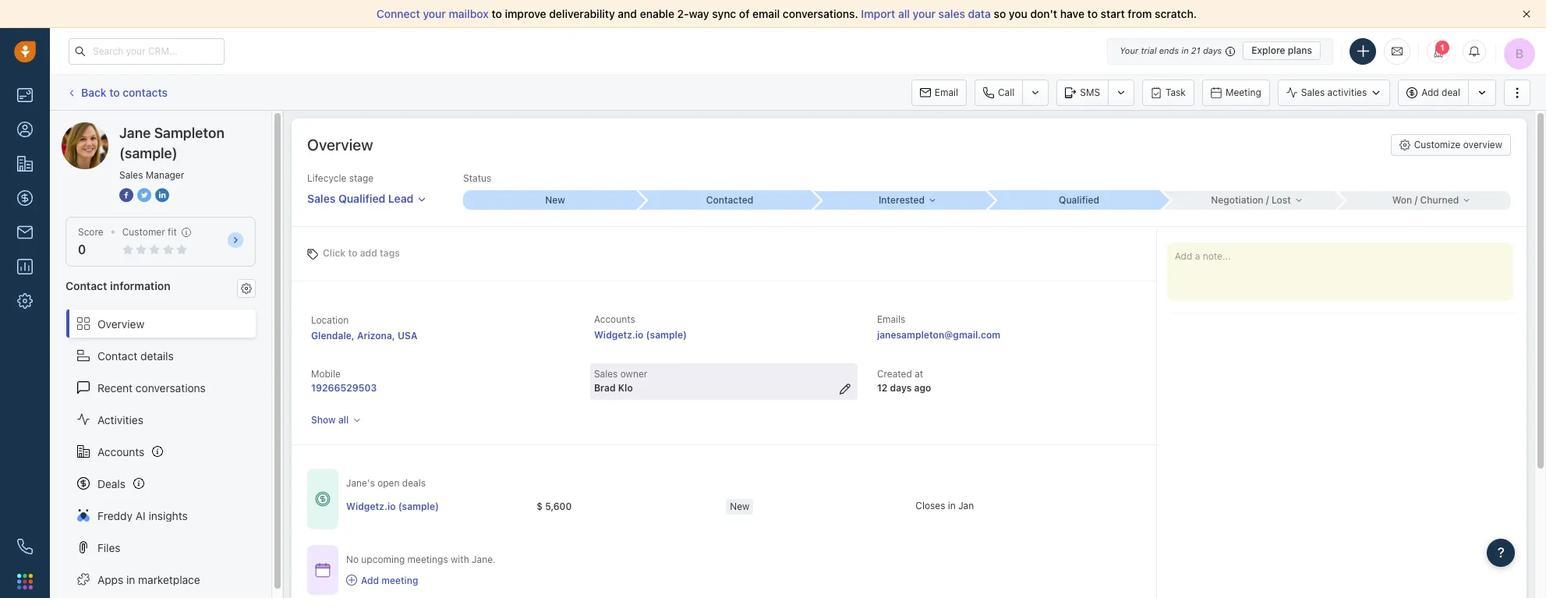 Task type: vqa. For each thing, say whether or not it's contained in the screenshot.
score 0
yes



Task type: locate. For each thing, give the bounding box(es) containing it.
1 your from the left
[[423, 7, 446, 20]]

0 vertical spatial contact
[[66, 279, 107, 293]]

jane.
[[472, 554, 496, 566]]

improve
[[505, 7, 546, 20]]

(sample) down deals
[[398, 501, 439, 512]]

(sample) for accounts widgetz.io (sample)
[[646, 329, 687, 341]]

connect
[[377, 7, 420, 20]]

sales activities
[[1302, 87, 1368, 98]]

0 horizontal spatial accounts
[[98, 445, 145, 458]]

1 vertical spatial accounts
[[98, 445, 145, 458]]

accounts widgetz.io (sample)
[[594, 314, 687, 341]]

0 horizontal spatial all
[[338, 414, 349, 426]]

0 horizontal spatial widgetz.io
[[346, 501, 396, 512]]

recent conversations
[[98, 381, 206, 394]]

in left jan
[[948, 500, 956, 512]]

0 horizontal spatial overview
[[98, 317, 144, 330]]

accounts for accounts widgetz.io (sample)
[[594, 314, 636, 325]]

churned
[[1421, 194, 1460, 206]]

negotiation / lost
[[1212, 194, 1292, 206]]

0 horizontal spatial days
[[890, 382, 912, 394]]

0 vertical spatial new
[[545, 194, 565, 206]]

days down created
[[890, 382, 912, 394]]

add meeting link
[[346, 574, 496, 587]]

jane down the back
[[93, 122, 117, 135]]

0 horizontal spatial add
[[361, 575, 379, 586]]

jane inside jane sampleton (sample) sales manager
[[119, 125, 151, 141]]

0 horizontal spatial /
[[1267, 194, 1270, 206]]

meeting
[[382, 575, 418, 586]]

have
[[1061, 7, 1085, 20]]

sales inside 'link'
[[307, 192, 336, 205]]

contact information
[[66, 279, 171, 293]]

linkedin circled image
[[155, 187, 169, 204]]

/ right the 'won' on the right of page
[[1415, 194, 1418, 206]]

add
[[1422, 87, 1440, 98], [361, 575, 379, 586]]

container_wx8msf4aqz5i3rn1 image down the no
[[346, 575, 357, 586]]

contact details
[[98, 349, 174, 362]]

add left deal
[[1422, 87, 1440, 98]]

qualified
[[338, 192, 386, 205], [1059, 194, 1100, 206]]

add inside 'link'
[[361, 575, 379, 586]]

contact for contact information
[[66, 279, 107, 293]]

widgetz.io (sample)
[[346, 501, 439, 512]]

1 horizontal spatial widgetz.io
[[594, 329, 644, 341]]

sales up facebook circled image on the top left of page
[[119, 169, 143, 181]]

qualified link
[[988, 190, 1162, 210]]

1 vertical spatial in
[[948, 500, 956, 512]]

accounts down activities
[[98, 445, 145, 458]]

information
[[110, 279, 171, 293]]

owner
[[621, 368, 648, 380]]

customer fit
[[122, 226, 177, 238]]

(sample) for jane sampleton (sample) sales manager
[[119, 145, 178, 161]]

widgetz.io down jane's
[[346, 501, 396, 512]]

sales up brad
[[594, 368, 618, 380]]

sampleton down contacts
[[120, 122, 174, 135]]

jane for jane sampleton (sample) sales manager
[[119, 125, 151, 141]]

1 horizontal spatial overview
[[307, 136, 373, 154]]

in left 21
[[1182, 45, 1189, 55]]

add for add meeting
[[361, 575, 379, 586]]

phone element
[[9, 531, 41, 562]]

your
[[423, 7, 446, 20], [913, 7, 936, 20]]

sampleton up manager at the top left
[[154, 125, 225, 141]]

1 horizontal spatial all
[[899, 7, 910, 20]]

interested button
[[813, 191, 988, 210]]

sales qualified lead link
[[307, 185, 427, 207]]

sampleton
[[120, 122, 174, 135], [154, 125, 225, 141]]

files
[[98, 541, 121, 554]]

1 horizontal spatial widgetz.io (sample) link
[[594, 329, 687, 341]]

/ left lost
[[1267, 194, 1270, 206]]

5,600
[[545, 501, 572, 512]]

1 horizontal spatial container_wx8msf4aqz5i3rn1 image
[[346, 575, 357, 586]]

(sample) up the owner
[[646, 329, 687, 341]]

0 horizontal spatial qualified
[[338, 192, 386, 205]]

customize
[[1415, 139, 1461, 151]]

close image
[[1523, 10, 1531, 18]]

1 horizontal spatial qualified
[[1059, 194, 1100, 206]]

widgetz.io (sample) link down the open
[[346, 500, 439, 513]]

0 vertical spatial widgetz.io
[[594, 329, 644, 341]]

row
[[346, 491, 1106, 523]]

0 vertical spatial in
[[1182, 45, 1189, 55]]

sales left the activities
[[1302, 87, 1325, 98]]

contact
[[66, 279, 107, 293], [98, 349, 138, 362]]

widgetz.io (sample) link up the owner
[[594, 329, 687, 341]]

(sample) inside accounts widgetz.io (sample)
[[646, 329, 687, 341]]

1 vertical spatial new
[[730, 501, 750, 512]]

enable
[[640, 7, 675, 20]]

(sample) for jane sampleton (sample)
[[177, 122, 221, 135]]

accounts up "sales owner"
[[594, 314, 636, 325]]

new inside row
[[730, 501, 750, 512]]

1 horizontal spatial days
[[1204, 45, 1222, 55]]

0 vertical spatial accounts
[[594, 314, 636, 325]]

0 vertical spatial add
[[1422, 87, 1440, 98]]

mng settings image
[[241, 283, 252, 294]]

all right import
[[899, 7, 910, 20]]

your
[[1120, 45, 1139, 55]]

0 vertical spatial overview
[[307, 136, 373, 154]]

1 horizontal spatial add
[[1422, 87, 1440, 98]]

overview up lifecycle stage
[[307, 136, 373, 154]]

connect your mailbox link
[[377, 7, 492, 20]]

2 vertical spatial in
[[126, 573, 135, 586]]

jane
[[93, 122, 117, 135], [119, 125, 151, 141]]

1 horizontal spatial jane
[[119, 125, 151, 141]]

1 / from the left
[[1267, 194, 1270, 206]]

accounts inside accounts widgetz.io (sample)
[[594, 314, 636, 325]]

new inside 'link'
[[545, 194, 565, 206]]

deal
[[1442, 87, 1461, 98]]

jane down contacts
[[119, 125, 151, 141]]

(sample) inside jane sampleton (sample) sales manager
[[119, 145, 178, 161]]

0 horizontal spatial new
[[545, 194, 565, 206]]

sales down "lifecycle"
[[307, 192, 336, 205]]

row containing closes in jan
[[346, 491, 1106, 523]]

2 horizontal spatial in
[[1182, 45, 1189, 55]]

$ 5,600
[[537, 501, 572, 512]]

contacted
[[707, 194, 754, 206]]

twitter circled image
[[137, 187, 151, 204]]

activities
[[1328, 87, 1368, 98]]

to right the back
[[109, 86, 120, 99]]

contact for contact details
[[98, 349, 138, 362]]

accounts for accounts
[[98, 445, 145, 458]]

call link
[[975, 79, 1023, 106]]

and
[[618, 7, 637, 20]]

accounts
[[594, 314, 636, 325], [98, 445, 145, 458]]

your left mailbox
[[423, 7, 446, 20]]

21
[[1192, 45, 1201, 55]]

from
[[1128, 7, 1153, 20]]

your left sales
[[913, 7, 936, 20]]

sampleton inside jane sampleton (sample) sales manager
[[154, 125, 225, 141]]

interested
[[879, 194, 925, 206]]

container_wx8msf4aqz5i3rn1 image
[[315, 562, 331, 578], [346, 575, 357, 586]]

0 vertical spatial all
[[899, 7, 910, 20]]

apps
[[98, 573, 123, 586]]

new
[[545, 194, 565, 206], [730, 501, 750, 512]]

1 horizontal spatial accounts
[[594, 314, 636, 325]]

widgetz.io (sample) link
[[594, 329, 687, 341], [346, 500, 439, 513]]

1 horizontal spatial in
[[948, 500, 956, 512]]

jane sampleton (sample)
[[93, 122, 221, 135]]

import
[[861, 7, 896, 20]]

1 horizontal spatial new
[[730, 501, 750, 512]]

explore
[[1252, 44, 1286, 56]]

to left start
[[1088, 7, 1098, 20]]

widgetz.io up "sales owner"
[[594, 329, 644, 341]]

overview up contact details
[[98, 317, 144, 330]]

(sample)
[[177, 122, 221, 135], [119, 145, 178, 161], [646, 329, 687, 341], [398, 501, 439, 512]]

(sample) down jane sampleton (sample) on the left
[[119, 145, 178, 161]]

add down upcoming
[[361, 575, 379, 586]]

emails janesampleton@gmail.com
[[877, 314, 1001, 341]]

Search your CRM... text field
[[69, 38, 225, 64]]

container_wx8msf4aqz5i3rn1 image left the no
[[315, 562, 331, 578]]

1 horizontal spatial /
[[1415, 194, 1418, 206]]

meetings
[[408, 554, 448, 566]]

in inside row
[[948, 500, 956, 512]]

back
[[81, 86, 107, 99]]

klo
[[618, 382, 633, 394]]

0 horizontal spatial in
[[126, 573, 135, 586]]

1 vertical spatial days
[[890, 382, 912, 394]]

sales activities button
[[1278, 79, 1399, 106], [1278, 79, 1391, 106]]

email
[[753, 7, 780, 20]]

2 / from the left
[[1415, 194, 1418, 206]]

contact down 0
[[66, 279, 107, 293]]

all right show
[[338, 414, 349, 426]]

freshworks switcher image
[[17, 574, 33, 590]]

email
[[935, 86, 959, 98]]

open
[[378, 477, 400, 489]]

deals
[[98, 477, 126, 490]]

click to add tags
[[323, 247, 400, 259]]

1 vertical spatial contact
[[98, 349, 138, 362]]

in for closes in jan
[[948, 500, 956, 512]]

glendale, arizona, usa link
[[311, 330, 418, 342]]

0 vertical spatial widgetz.io (sample) link
[[594, 329, 687, 341]]

days right 21
[[1204, 45, 1222, 55]]

marketplace
[[138, 573, 200, 586]]

1 vertical spatial add
[[361, 575, 379, 586]]

in right apps
[[126, 573, 135, 586]]

explore plans link
[[1244, 41, 1321, 60]]

add
[[360, 247, 377, 259]]

1 horizontal spatial your
[[913, 7, 936, 20]]

meeting button
[[1203, 79, 1270, 106]]

contact up recent
[[98, 349, 138, 362]]

0 horizontal spatial jane
[[93, 122, 117, 135]]

1 vertical spatial overview
[[98, 317, 144, 330]]

task
[[1166, 86, 1186, 98]]

scratch.
[[1155, 7, 1197, 20]]

in for apps in marketplace
[[126, 573, 135, 586]]

1 vertical spatial widgetz.io (sample) link
[[346, 500, 439, 513]]

1 vertical spatial widgetz.io
[[346, 501, 396, 512]]

widgetz.io
[[594, 329, 644, 341], [346, 501, 396, 512]]

0 horizontal spatial your
[[423, 7, 446, 20]]

1 vertical spatial all
[[338, 414, 349, 426]]

facebook circled image
[[119, 187, 133, 204]]

brad klo
[[594, 382, 633, 394]]

0 horizontal spatial widgetz.io (sample) link
[[346, 500, 439, 513]]

widgetz.io (sample) link inside row
[[346, 500, 439, 513]]

add inside button
[[1422, 87, 1440, 98]]

janesampleton@gmail.com link
[[877, 328, 1001, 343]]

(sample) up manager at the top left
[[177, 122, 221, 135]]

0 vertical spatial days
[[1204, 45, 1222, 55]]



Task type: describe. For each thing, give the bounding box(es) containing it.
status
[[463, 172, 492, 184]]

qualified inside 'link'
[[338, 192, 386, 205]]

sales for sales owner
[[594, 368, 618, 380]]

import all your sales data link
[[861, 7, 994, 20]]

overview
[[1464, 139, 1503, 151]]

tags
[[380, 247, 400, 259]]

jane sampleton (sample) sales manager
[[119, 125, 225, 181]]

plans
[[1288, 44, 1313, 56]]

won
[[1393, 194, 1413, 206]]

phone image
[[17, 539, 33, 555]]

location glendale, arizona, usa
[[311, 314, 418, 342]]

insights
[[149, 509, 188, 522]]

interested link
[[813, 191, 988, 210]]

lifecycle
[[307, 172, 347, 184]]

sampleton for jane sampleton (sample) sales manager
[[154, 125, 225, 141]]

ends
[[1160, 45, 1180, 55]]

won / churned button
[[1337, 191, 1512, 210]]

to left add
[[348, 247, 358, 259]]

you
[[1009, 7, 1028, 20]]

sampleton for jane sampleton (sample)
[[120, 122, 174, 135]]

0 horizontal spatial container_wx8msf4aqz5i3rn1 image
[[315, 562, 331, 578]]

created at 12 days ago
[[877, 368, 932, 394]]

to right mailbox
[[492, 7, 502, 20]]

jane's
[[346, 477, 375, 489]]

to inside back to contacts 'link'
[[109, 86, 120, 99]]

back to contacts
[[81, 86, 168, 99]]

no upcoming meetings with jane.
[[346, 554, 496, 566]]

negotiation / lost link
[[1162, 191, 1337, 210]]

created
[[877, 368, 913, 380]]

(sample) inside row
[[398, 501, 439, 512]]

upcoming
[[361, 554, 405, 566]]

meeting
[[1226, 86, 1262, 98]]

widgetz.io inside accounts widgetz.io (sample)
[[594, 329, 644, 341]]

location
[[311, 314, 349, 326]]

sales qualified lead
[[307, 192, 414, 205]]

sales inside jane sampleton (sample) sales manager
[[119, 169, 143, 181]]

trial
[[1141, 45, 1157, 55]]

closes in jan
[[916, 500, 974, 512]]

add for add deal
[[1422, 87, 1440, 98]]

glendale,
[[311, 330, 355, 342]]

deals
[[402, 477, 426, 489]]

mailbox
[[449, 7, 489, 20]]

no
[[346, 554, 359, 566]]

jane's open deals
[[346, 477, 426, 489]]

1 link
[[1427, 39, 1451, 63]]

sales
[[939, 7, 966, 20]]

19266529503 link
[[311, 382, 377, 394]]

start
[[1101, 7, 1125, 20]]

usa
[[398, 330, 418, 342]]

2 your from the left
[[913, 7, 936, 20]]

container_wx8msf4aqz5i3rn1 image
[[315, 492, 331, 507]]

recent
[[98, 381, 133, 394]]

mobile
[[311, 368, 341, 380]]

apps in marketplace
[[98, 573, 200, 586]]

ai
[[136, 509, 146, 522]]

freddy ai insights
[[98, 509, 188, 522]]

task button
[[1143, 79, 1195, 106]]

way
[[689, 7, 710, 20]]

sales for sales activities
[[1302, 87, 1325, 98]]

negotiation / lost button
[[1162, 191, 1337, 210]]

0 button
[[78, 243, 86, 257]]

jan
[[959, 500, 974, 512]]

brad
[[594, 382, 616, 394]]

closes
[[916, 500, 946, 512]]

sales for sales qualified lead
[[307, 192, 336, 205]]

at
[[915, 368, 924, 380]]

show
[[311, 414, 336, 426]]

score 0
[[78, 226, 104, 257]]

mobile 19266529503
[[311, 368, 377, 394]]

fit
[[168, 226, 177, 238]]

customize overview
[[1415, 139, 1503, 151]]

container_wx8msf4aqz5i3rn1 image inside add meeting 'link'
[[346, 575, 357, 586]]

jane for jane sampleton (sample)
[[93, 122, 117, 135]]

widgetz.io inside row
[[346, 501, 396, 512]]

days inside created at 12 days ago
[[890, 382, 912, 394]]

0
[[78, 243, 86, 257]]

email button
[[912, 79, 967, 106]]

send email image
[[1392, 44, 1403, 58]]

explore plans
[[1252, 44, 1313, 56]]

your trial ends in 21 days
[[1120, 45, 1222, 55]]

$
[[537, 501, 543, 512]]

/ for churned
[[1415, 194, 1418, 206]]

connect your mailbox to improve deliverability and enable 2-way sync of email conversations. import all your sales data so you don't have to start from scratch.
[[377, 7, 1197, 20]]

sync
[[712, 7, 737, 20]]

won / churned
[[1393, 194, 1460, 206]]

/ for lost
[[1267, 194, 1270, 206]]

deliverability
[[549, 7, 615, 20]]

1
[[1441, 43, 1445, 52]]

emails
[[877, 314, 906, 325]]

qualified inside "link"
[[1059, 194, 1100, 206]]

activities
[[98, 413, 143, 426]]

details
[[140, 349, 174, 362]]

add deal
[[1422, 87, 1461, 98]]

arizona,
[[357, 330, 395, 342]]

call button
[[975, 79, 1023, 106]]

don't
[[1031, 7, 1058, 20]]

of
[[739, 7, 750, 20]]

12
[[877, 382, 888, 394]]

call
[[998, 86, 1015, 98]]



